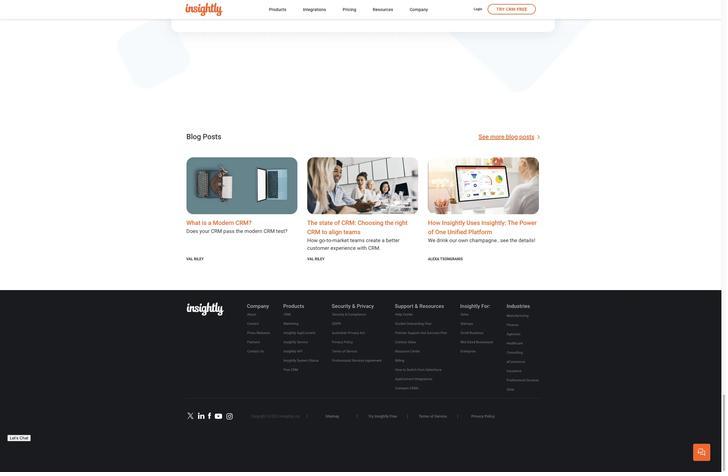 Task type: locate. For each thing, give the bounding box(es) containing it.
try
[[497, 7, 505, 12], [368, 414, 374, 419]]

crm?
[[236, 219, 252, 226]]

how inside the state of crm: choosing the right crm to align teams how go-to-market teams create a better customer experience with crm.
[[307, 237, 318, 243]]

0 vertical spatial services
[[352, 359, 365, 363]]

own
[[459, 237, 468, 243]]

crm link
[[283, 311, 291, 318]]

0 horizontal spatial &
[[345, 313, 347, 317]]

blog
[[186, 132, 201, 141]]

the left the power
[[508, 219, 518, 226]]

see left it
[[345, 5, 353, 10]]

uses
[[467, 219, 480, 226]]

val riley down customer
[[307, 257, 325, 261]]

1 val from the left
[[186, 257, 193, 261]]

appconnect up insightly service
[[297, 331, 316, 335]]

1 vertical spatial terms of service
[[419, 414, 447, 419]]

1 vertical spatial sales
[[408, 340, 416, 344]]

2 horizontal spatial service
[[435, 414, 447, 419]]

0 vertical spatial security
[[332, 303, 351, 309]]

0 vertical spatial contact
[[395, 340, 407, 344]]

agencies link
[[507, 331, 521, 338]]

©
[[267, 414, 270, 419]]

0 horizontal spatial try
[[368, 414, 374, 419]]

professional down insurance link
[[507, 378, 526, 382]]

1 vertical spatial company
[[247, 303, 269, 309]]

sales up startups
[[461, 313, 469, 317]]

security & privacy
[[332, 303, 374, 309]]

billing link
[[395, 357, 405, 364]]

val riley down does
[[186, 257, 204, 261]]

support
[[395, 303, 414, 309], [408, 331, 420, 335]]

0 horizontal spatial appconnect
[[297, 331, 316, 335]]

2 val from the left
[[307, 257, 314, 261]]

1 vertical spatial try
[[368, 414, 374, 419]]

privacy policy
[[332, 340, 353, 344], [472, 414, 495, 419]]

support up help center at right bottom
[[395, 303, 414, 309]]

guided onboarding plan
[[395, 322, 432, 326]]

premier support and success plan link
[[395, 330, 448, 337]]

0 vertical spatial integrations
[[303, 7, 326, 12]]

insightly logo image
[[186, 3, 223, 16], [187, 302, 224, 316]]

0 vertical spatial appconnect
[[297, 331, 316, 335]]

service inside insightly service link
[[297, 340, 308, 344]]

0 horizontal spatial services
[[352, 359, 365, 363]]

security up security & compliance
[[332, 303, 351, 309]]

1 horizontal spatial val
[[307, 257, 314, 261]]

a right is
[[208, 219, 212, 226]]

free inside 'link'
[[390, 414, 397, 419]]

compare crms link
[[395, 385, 419, 392]]

& up onboarding
[[415, 303, 418, 309]]

2 horizontal spatial &
[[415, 303, 418, 309]]

free crm
[[284, 368, 298, 372]]

the inside the state of crm: choosing the right crm to align teams how go-to-market teams create a better customer experience with crm.
[[385, 219, 394, 226]]

1 the from the left
[[307, 219, 318, 226]]

chat
[[20, 436, 28, 440]]

insightly inside 'link'
[[375, 414, 389, 419]]

0 vertical spatial company
[[410, 7, 428, 12]]

sitemap link
[[325, 414, 340, 419]]

1 vertical spatial terms of service link
[[419, 414, 447, 419]]

more
[[491, 133, 505, 140]]

twitter image
[[187, 413, 194, 419]]

val down does
[[186, 257, 193, 261]]

center for help center
[[403, 313, 413, 317]]

terms
[[332, 349, 342, 353], [419, 414, 429, 419]]

1 horizontal spatial policy
[[485, 414, 495, 419]]

to left switch
[[403, 368, 406, 372]]

appconnect integrations link
[[395, 376, 433, 383]]

to up go-
[[322, 228, 327, 236]]

small business
[[461, 331, 484, 335]]

to-
[[327, 237, 333, 243]]

privacy inside "link"
[[348, 331, 359, 335]]

1 vertical spatial a
[[382, 237, 385, 243]]

try crm free link
[[488, 4, 536, 14]]

how up one at the top right
[[428, 219, 441, 226]]

1 horizontal spatial terms of service link
[[419, 414, 447, 419]]

mid-sized businesses
[[461, 340, 494, 344]]

the left state
[[307, 219, 318, 226]]

riley down customer
[[315, 257, 325, 261]]

center right resource
[[410, 349, 420, 353]]

1 riley from the left
[[194, 257, 204, 261]]

see left more
[[479, 133, 489, 140]]

of inside how insightly uses insightly: the power of one unified platform we drink our own champagne…see the details!
[[428, 228, 434, 236]]

insightly inside how insightly uses insightly: the power of one unified platform we drink our own champagne…see the details!
[[442, 219, 465, 226]]

terms of service link
[[332, 348, 358, 355], [419, 414, 447, 419]]

linkedin image
[[198, 413, 205, 419]]

0 horizontal spatial sales
[[408, 340, 416, 344]]

service
[[297, 340, 308, 344], [346, 349, 357, 353], [435, 414, 447, 419]]

0 vertical spatial center
[[403, 313, 413, 317]]

0 horizontal spatial the
[[307, 219, 318, 226]]

test?
[[276, 228, 288, 234]]

insightly appconnect
[[284, 331, 316, 335]]

appconnect up compare
[[395, 377, 414, 381]]

professional right status
[[332, 359, 351, 363]]

service for bottom terms of service link
[[435, 414, 447, 419]]

val riley for what is a modern crm?
[[186, 257, 204, 261]]

& left the compliance
[[345, 313, 347, 317]]

2 vertical spatial how
[[395, 368, 402, 372]]

1 horizontal spatial see
[[479, 133, 489, 140]]

0 vertical spatial insightly logo link
[[186, 3, 259, 16]]

security for security & privacy
[[332, 303, 351, 309]]

terms down "australian"
[[332, 349, 342, 353]]

a left better at the right bottom of the page
[[382, 237, 385, 243]]

2 horizontal spatial the
[[510, 237, 517, 243]]

details!
[[519, 237, 536, 243]]

professional for professional services agreement
[[332, 359, 351, 363]]

0 horizontal spatial service
[[297, 340, 308, 344]]

a inside what is a modern crm? does your crm pass the modern crm test?
[[208, 219, 212, 226]]

security & compliance
[[332, 313, 366, 317]]

2 riley from the left
[[315, 257, 325, 261]]

youtube image
[[215, 414, 222, 419]]

terms down crms
[[419, 414, 429, 419]]

the down crm?
[[236, 228, 243, 234]]

help center link
[[395, 311, 413, 318]]

1 horizontal spatial privacy policy
[[472, 414, 495, 419]]

professional services agreement link
[[332, 357, 382, 364]]

1 vertical spatial integrations
[[415, 377, 433, 381]]

free
[[517, 7, 528, 12], [284, 368, 290, 372], [390, 414, 397, 419]]

alexa
[[428, 257, 440, 261]]

1 vertical spatial to
[[403, 368, 406, 372]]

security & compliance link
[[332, 311, 366, 318]]

1 vertical spatial the
[[236, 228, 243, 234]]

guided
[[395, 322, 406, 326]]

how up customer
[[307, 237, 318, 243]]

tsongranis
[[440, 257, 463, 261]]

free crm link
[[283, 367, 299, 373]]

crm
[[506, 7, 516, 12], [211, 228, 222, 234], [264, 228, 275, 234], [307, 228, 321, 236], [284, 313, 291, 317], [291, 368, 298, 372]]

see inside see it in action button
[[345, 5, 353, 10]]

typewriter and laptop together. image
[[186, 157, 297, 214]]

0 horizontal spatial val
[[186, 257, 193, 261]]

0 vertical spatial service
[[297, 340, 308, 344]]

go-
[[319, 237, 327, 243]]

1 vertical spatial products
[[283, 303, 304, 309]]

0 vertical spatial try
[[497, 7, 505, 12]]

0 vertical spatial policy
[[344, 340, 353, 344]]

plan up and
[[425, 322, 432, 326]]

1 vertical spatial security
[[332, 313, 344, 317]]

security up gdpr
[[332, 313, 344, 317]]

0 vertical spatial teams
[[344, 228, 361, 236]]

the left details!
[[510, 237, 517, 243]]

service for leftmost terms of service link
[[346, 349, 357, 353]]

align
[[329, 228, 342, 236]]

power
[[520, 219, 537, 226]]

0 horizontal spatial terms
[[332, 349, 342, 353]]

0 vertical spatial to
[[322, 228, 327, 236]]

2 vertical spatial free
[[390, 414, 397, 419]]

2 horizontal spatial how
[[428, 219, 441, 226]]

press
[[247, 331, 256, 335]]

0 horizontal spatial free
[[284, 368, 290, 372]]

healthcare link
[[507, 340, 524, 347]]

privacy policy link
[[332, 339, 353, 346], [471, 414, 495, 419]]

0 horizontal spatial riley
[[194, 257, 204, 261]]

integrations
[[303, 7, 326, 12], [415, 377, 433, 381]]

how down billing link
[[395, 368, 402, 372]]

teams down crm:
[[344, 228, 361, 236]]

0 horizontal spatial to
[[322, 228, 327, 236]]

facebook image
[[206, 413, 213, 419]]

& inside security & compliance link
[[345, 313, 347, 317]]

0 horizontal spatial privacy policy
[[332, 340, 353, 344]]

partners link
[[247, 339, 260, 346]]

startups link
[[460, 321, 474, 327]]

1 vertical spatial resources
[[420, 303, 444, 309]]

try inside button
[[497, 7, 505, 12]]

professional
[[332, 359, 351, 363], [507, 378, 526, 382]]

1 horizontal spatial terms
[[419, 414, 429, 419]]

professional for professional services
[[507, 378, 526, 382]]

1 horizontal spatial how
[[395, 368, 402, 372]]

1 horizontal spatial val riley
[[307, 257, 325, 261]]

1 vertical spatial how
[[307, 237, 318, 243]]

0 vertical spatial see
[[345, 5, 353, 10]]

a inside the state of crm: choosing the right crm to align teams how go-to-market teams create a better customer experience with crm.
[[382, 237, 385, 243]]

0 vertical spatial how
[[428, 219, 441, 226]]

0 horizontal spatial professional
[[332, 359, 351, 363]]

about link
[[247, 311, 257, 318]]

agencies
[[507, 332, 521, 336]]

see
[[345, 5, 353, 10], [479, 133, 489, 140]]

1 val riley from the left
[[186, 257, 204, 261]]

0 horizontal spatial a
[[208, 219, 212, 226]]

see it in action link
[[323, 2, 403, 13]]

teams up with
[[350, 237, 365, 243]]

insightly logo link
[[186, 3, 259, 16], [187, 302, 224, 317]]

1 horizontal spatial services
[[527, 378, 539, 382]]

0 horizontal spatial how
[[307, 237, 318, 243]]

& up the compliance
[[352, 303, 356, 309]]

plan
[[425, 322, 432, 326], [441, 331, 447, 335]]

billing
[[395, 359, 405, 363]]

1 vertical spatial center
[[410, 349, 420, 353]]

riley down your
[[194, 257, 204, 261]]

the left right
[[385, 219, 394, 226]]

the state of crm: choosing the right crm to align teams how go-to-market teams create a better customer experience with crm.
[[307, 219, 408, 251]]

0 vertical spatial the
[[385, 219, 394, 226]]

1 vertical spatial plan
[[441, 331, 447, 335]]

1 vertical spatial policy
[[485, 414, 495, 419]]

and
[[421, 331, 426, 335]]

support down the guided onboarding plan link
[[408, 331, 420, 335]]

of
[[334, 219, 340, 226], [428, 228, 434, 236], [343, 349, 346, 353], [430, 414, 434, 419]]

1 horizontal spatial a
[[382, 237, 385, 243]]

insightly api link
[[283, 348, 303, 355]]

contact left us
[[247, 349, 259, 353]]

1 horizontal spatial &
[[352, 303, 356, 309]]

1 horizontal spatial the
[[508, 219, 518, 226]]

1 vertical spatial service
[[346, 349, 357, 353]]

free inside button
[[517, 7, 528, 12]]

2 horizontal spatial free
[[517, 7, 528, 12]]

0 vertical spatial a
[[208, 219, 212, 226]]

1 vertical spatial professional
[[507, 378, 526, 382]]

sales up resource center
[[408, 340, 416, 344]]

1 horizontal spatial company
[[410, 7, 428, 12]]

view of user of insightly crm. image
[[428, 157, 539, 214]]

sales
[[461, 313, 469, 317], [408, 340, 416, 344]]

2 the from the left
[[508, 219, 518, 226]]

0 horizontal spatial company
[[247, 303, 269, 309]]

sales link
[[460, 311, 469, 318]]

0 horizontal spatial val riley
[[186, 257, 204, 261]]

1 horizontal spatial service
[[346, 349, 357, 353]]

1 horizontal spatial contact
[[395, 340, 407, 344]]

contact sales
[[395, 340, 416, 344]]

val down customer
[[307, 257, 314, 261]]

sitemap
[[326, 414, 339, 419]]

1 vertical spatial privacy policy link
[[471, 414, 495, 419]]

choosing
[[358, 219, 384, 226]]

pricing
[[343, 7, 356, 12]]

center
[[403, 313, 413, 317], [410, 349, 420, 353]]

center right help
[[403, 313, 413, 317]]

1 horizontal spatial try
[[497, 7, 505, 12]]

try inside 'link'
[[368, 414, 374, 419]]

1 vertical spatial see
[[479, 133, 489, 140]]

manufacturing link
[[507, 313, 529, 319]]

try for try crm free
[[497, 7, 505, 12]]

to
[[322, 228, 327, 236], [403, 368, 406, 372]]

modern
[[245, 228, 263, 234]]

1 horizontal spatial riley
[[315, 257, 325, 261]]

ecommerce
[[507, 360, 525, 364]]

0 vertical spatial products
[[269, 7, 286, 12]]

0 vertical spatial resources
[[373, 7, 393, 12]]

1 vertical spatial insightly logo link
[[187, 302, 224, 317]]

resource center
[[395, 349, 420, 353]]

alexa tsongranis
[[428, 257, 463, 261]]

1 horizontal spatial appconnect
[[395, 377, 414, 381]]

2 val riley from the left
[[307, 257, 325, 261]]

contact down premier
[[395, 340, 407, 344]]

of inside the state of crm: choosing the right crm to align teams how go-to-market teams create a better customer experience with crm.
[[334, 219, 340, 226]]

1 vertical spatial contact
[[247, 349, 259, 353]]

premier support and success plan
[[395, 331, 447, 335]]

plan right success
[[441, 331, 447, 335]]

help
[[395, 313, 402, 317]]

how inside how insightly uses insightly: the power of one unified platform we drink our own champagne…see the details!
[[428, 219, 441, 226]]

company
[[410, 7, 428, 12], [247, 303, 269, 309]]

1 horizontal spatial plan
[[441, 331, 447, 335]]

policy
[[344, 340, 353, 344], [485, 414, 495, 419]]

contact us
[[247, 349, 264, 353]]



Task type: describe. For each thing, give the bounding box(es) containing it.
the inside the state of crm: choosing the right crm to align teams how go-to-market teams create a better customer experience with crm.
[[307, 219, 318, 226]]

copyright © 2023 insightly, inc
[[251, 414, 300, 419]]

insightly api
[[284, 349, 302, 353]]

switch
[[407, 368, 417, 372]]

1 horizontal spatial resources
[[420, 303, 444, 309]]

releases
[[257, 331, 270, 335]]

see more blog posts link
[[479, 133, 540, 140]]

support & resources
[[395, 303, 444, 309]]

resources link
[[373, 6, 393, 14]]

the inside what is a modern crm? does your crm pass the modern crm test?
[[236, 228, 243, 234]]

& for resources
[[415, 303, 418, 309]]

crm inside button
[[506, 7, 516, 12]]

1 horizontal spatial integrations
[[415, 377, 433, 381]]

try insightly free link
[[368, 414, 397, 419]]

try crm free
[[497, 7, 528, 12]]

right
[[395, 219, 408, 226]]

1 vertical spatial appconnect
[[395, 377, 414, 381]]

linkedin link
[[198, 413, 205, 419]]

1 vertical spatial insightly logo image
[[187, 302, 224, 316]]

australian privacy act
[[332, 331, 365, 335]]

champagne…see
[[470, 237, 509, 243]]

how insightly uses insightly: the power of one unified platform link
[[428, 219, 537, 236]]

copyright
[[251, 414, 266, 419]]

0 vertical spatial insightly logo image
[[186, 3, 223, 16]]

0 horizontal spatial terms of service link
[[332, 348, 358, 355]]

business
[[470, 331, 484, 335]]

insightly system status link
[[283, 357, 319, 364]]

0 vertical spatial terms
[[332, 349, 342, 353]]

0 vertical spatial support
[[395, 303, 414, 309]]

val riley for the state of crm: choosing the right crm to align teams
[[307, 257, 325, 261]]

see it in action
[[345, 5, 381, 10]]

press releases
[[247, 331, 270, 335]]

products link
[[269, 6, 286, 14]]

compare crms
[[395, 386, 419, 390]]

1 vertical spatial free
[[284, 368, 290, 372]]

see more blog posts
[[479, 133, 535, 140]]

1 vertical spatial privacy policy
[[472, 414, 495, 419]]

insightly appconnect link
[[283, 330, 316, 337]]

try crm free button
[[488, 4, 536, 14]]

market
[[333, 237, 349, 243]]

finance link
[[507, 322, 519, 329]]

to inside the state of crm: choosing the right crm to align teams how go-to-market teams create a better customer experience with crm.
[[322, 228, 327, 236]]

small business link
[[460, 330, 484, 337]]

0 vertical spatial terms of service
[[332, 349, 357, 353]]

pricing link
[[343, 6, 356, 14]]

status
[[309, 359, 319, 363]]

the inside how insightly uses insightly: the power of one unified platform we drink our own champagne…see the details!
[[508, 219, 518, 226]]

healthcare
[[507, 341, 523, 345]]

see for see it in action
[[345, 5, 353, 10]]

inc
[[295, 414, 300, 419]]

insightly for:
[[460, 303, 491, 309]]

login
[[474, 7, 482, 11]]

guided onboarding plan link
[[395, 321, 432, 327]]

startups
[[461, 322, 474, 326]]

industries link
[[507, 303, 531, 310]]

1 vertical spatial terms
[[419, 414, 429, 419]]

is
[[202, 219, 207, 226]]

0 vertical spatial privacy policy link
[[332, 339, 353, 346]]

pass
[[223, 228, 235, 234]]

0 horizontal spatial resources
[[373, 7, 393, 12]]

action
[[365, 5, 381, 10]]

& for compliance
[[345, 313, 347, 317]]

what is a modern crm? link
[[186, 219, 252, 226]]

0 horizontal spatial integrations
[[303, 7, 326, 12]]

contact for contact sales
[[395, 340, 407, 344]]

val for the state of crm: choosing the right crm to align teams
[[307, 257, 314, 261]]

the inside how insightly uses insightly: the power of one unified platform we drink our own champagne…see the details!
[[510, 237, 517, 243]]

posts
[[203, 132, 221, 141]]

riley for to
[[315, 257, 325, 261]]

about
[[247, 313, 256, 317]]

insightly service
[[284, 340, 308, 344]]

security for security & compliance
[[332, 313, 344, 317]]

we
[[428, 237, 436, 243]]

try insightly free
[[368, 414, 397, 419]]

insightly for insightly system status
[[284, 359, 296, 363]]

1 horizontal spatial privacy policy link
[[471, 414, 495, 419]]

experience
[[331, 245, 356, 251]]

1 vertical spatial support
[[408, 331, 420, 335]]

1 horizontal spatial to
[[403, 368, 406, 372]]

appconnect integrations
[[395, 377, 433, 381]]

ecommerce link
[[507, 359, 526, 365]]

contact for contact us
[[247, 349, 259, 353]]

onboarding
[[407, 322, 424, 326]]

services for professional services
[[527, 378, 539, 382]]

2023
[[271, 414, 279, 419]]

crms
[[410, 386, 419, 390]]

insightly for insightly service
[[284, 340, 296, 344]]

let's chat
[[10, 436, 28, 440]]

salesforce
[[426, 368, 442, 372]]

how for insightly
[[428, 219, 441, 226]]

compliance
[[348, 313, 366, 317]]

gdpr
[[332, 322, 341, 326]]

success
[[427, 331, 440, 335]]

in
[[359, 5, 364, 10]]

what
[[186, 219, 201, 226]]

for:
[[482, 303, 491, 309]]

& for privacy
[[352, 303, 356, 309]]

insightly for insightly appconnect
[[284, 331, 296, 335]]

from
[[418, 368, 425, 372]]

blog posts
[[186, 132, 221, 141]]

free for try crm free
[[517, 7, 528, 12]]

professional services agreement
[[332, 359, 382, 363]]

manufacturing
[[507, 314, 529, 318]]

0 vertical spatial privacy policy
[[332, 340, 353, 344]]

us
[[260, 349, 264, 353]]

press releases link
[[247, 330, 271, 337]]

crm inside the state of crm: choosing the right crm to align teams how go-to-market teams create a better customer experience with crm.
[[307, 228, 321, 236]]

what is a modern crm? does your crm pass the modern crm test?
[[186, 219, 288, 234]]

partners
[[247, 340, 260, 344]]

careers link
[[247, 321, 259, 327]]

unified
[[448, 228, 467, 236]]

with
[[357, 245, 367, 251]]

val for what is a modern crm?
[[186, 257, 193, 261]]

how to switch from salesforce link
[[395, 367, 442, 373]]

marketing
[[284, 322, 299, 326]]

riley for pass
[[194, 257, 204, 261]]

customer
[[307, 245, 329, 251]]

1 vertical spatial teams
[[350, 237, 365, 243]]

1 horizontal spatial sales
[[461, 313, 469, 317]]

how for to
[[395, 368, 402, 372]]

one
[[435, 228, 446, 236]]

center for resource center
[[410, 349, 420, 353]]

solar
[[507, 388, 515, 392]]

crm.
[[368, 245, 381, 251]]

try for try insightly free
[[368, 414, 374, 419]]

insightly for insightly for:
[[460, 303, 480, 309]]

align teams ebook feature insightly blog image
[[307, 157, 418, 214]]

marketing link
[[283, 321, 299, 327]]

resource center link
[[395, 348, 421, 355]]

0 horizontal spatial plan
[[425, 322, 432, 326]]

finance
[[507, 323, 519, 327]]

services for professional services agreement
[[352, 359, 365, 363]]

insightly for insightly api
[[284, 349, 296, 353]]

see for see more blog posts
[[479, 133, 489, 140]]

compare
[[395, 386, 409, 390]]

let's
[[10, 436, 18, 440]]

agreement
[[365, 359, 382, 363]]

1 horizontal spatial terms of service
[[419, 414, 447, 419]]

free for try insightly free
[[390, 414, 397, 419]]



Task type: vqa. For each thing, say whether or not it's contained in the screenshot.
small business on the right bottom of the page
yes



